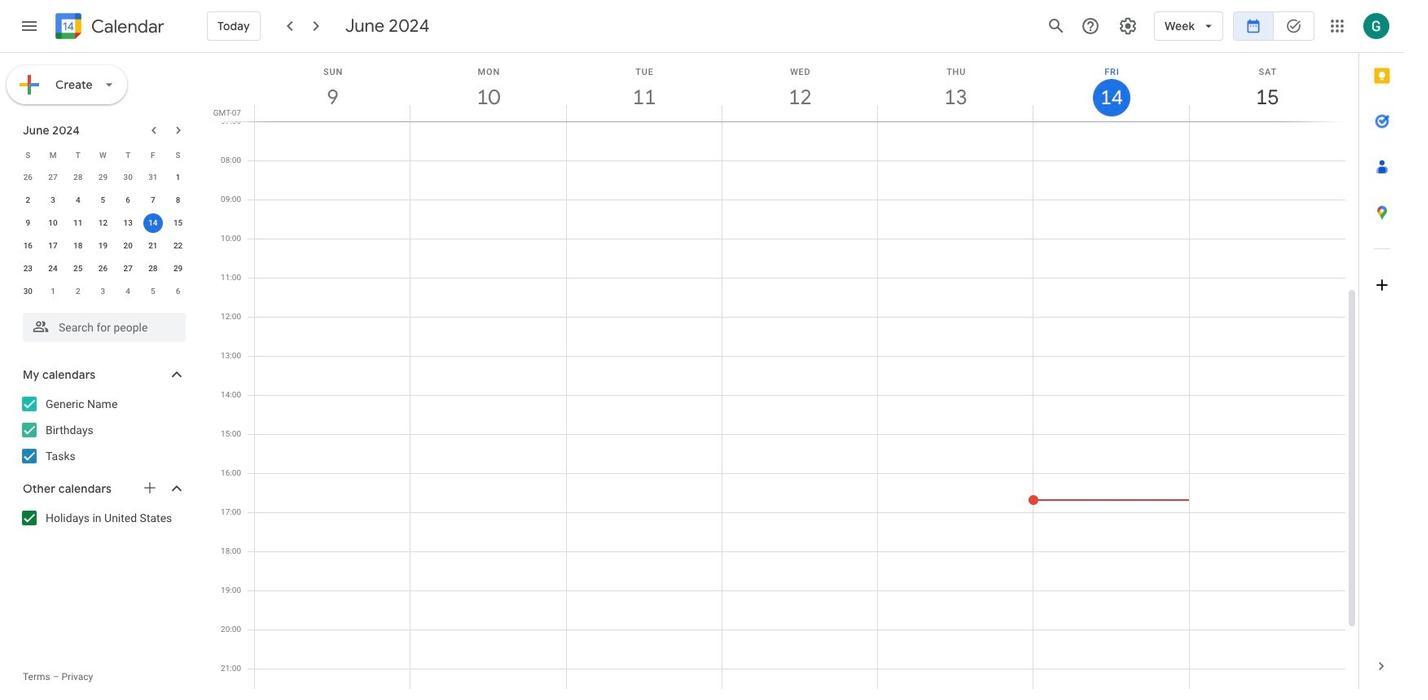 Task type: vqa. For each thing, say whether or not it's contained in the screenshot.
sixth 'Row'
yes



Task type: describe. For each thing, give the bounding box(es) containing it.
18 element
[[68, 236, 88, 256]]

7 column header from the left
[[1189, 53, 1346, 121]]

5 element
[[93, 191, 113, 210]]

25 element
[[68, 259, 88, 279]]

june 2024 grid
[[15, 143, 191, 303]]

30 element
[[18, 282, 38, 302]]

6 column header from the left
[[1034, 53, 1190, 121]]

5 row from the top
[[15, 235, 191, 258]]

july 3 element
[[93, 282, 113, 302]]

heading inside calendar element
[[88, 17, 165, 36]]

12 element
[[93, 214, 113, 233]]

sunday, june 9 element
[[255, 53, 411, 121]]

cell inside 'june 2024' grid
[[141, 212, 166, 235]]

22 element
[[168, 236, 188, 256]]

2 element
[[18, 191, 38, 210]]

17 element
[[43, 236, 63, 256]]

14, today element
[[143, 214, 163, 233]]

6 row from the top
[[15, 258, 191, 280]]

settings menu image
[[1119, 16, 1138, 36]]

wednesday, june 12 element
[[723, 53, 879, 121]]

saturday, june 15 element
[[1190, 53, 1346, 121]]

15 element
[[168, 214, 188, 233]]

may 26 element
[[18, 168, 38, 187]]

4 element
[[68, 191, 88, 210]]

27 element
[[118, 259, 138, 279]]

3 row from the top
[[15, 189, 191, 212]]

29 element
[[168, 259, 188, 279]]

july 4 element
[[118, 282, 138, 302]]

my calendars list
[[3, 391, 202, 469]]

2 column header from the left
[[410, 53, 567, 121]]

main drawer image
[[20, 16, 39, 36]]

friday, june 14, today element
[[1034, 53, 1190, 121]]

28 element
[[143, 259, 163, 279]]

calendar element
[[52, 10, 165, 46]]

1 column header from the left
[[254, 53, 411, 121]]

7 row from the top
[[15, 280, 191, 303]]



Task type: locate. For each thing, give the bounding box(es) containing it.
row down 5 element
[[15, 212, 191, 235]]

10 element
[[43, 214, 63, 233]]

26 element
[[93, 259, 113, 279]]

july 6 element
[[168, 282, 188, 302]]

13 element
[[118, 214, 138, 233]]

24 element
[[43, 259, 63, 279]]

3 column header from the left
[[566, 53, 723, 121]]

grid
[[209, 53, 1359, 689]]

2 row from the top
[[15, 166, 191, 189]]

row down 26 element
[[15, 280, 191, 303]]

tuesday, june 11 element
[[567, 53, 723, 121]]

row
[[15, 143, 191, 166], [15, 166, 191, 189], [15, 189, 191, 212], [15, 212, 191, 235], [15, 235, 191, 258], [15, 258, 191, 280], [15, 280, 191, 303]]

heading
[[88, 17, 165, 36]]

4 row from the top
[[15, 212, 191, 235]]

july 2 element
[[68, 282, 88, 302]]

None search field
[[0, 306, 202, 342]]

add other calendars image
[[142, 480, 158, 496]]

1 row from the top
[[15, 143, 191, 166]]

july 5 element
[[143, 282, 163, 302]]

7 element
[[143, 191, 163, 210]]

may 29 element
[[93, 168, 113, 187]]

Search for people text field
[[33, 313, 176, 342]]

16 element
[[18, 236, 38, 256]]

19 element
[[93, 236, 113, 256]]

9 element
[[18, 214, 38, 233]]

23 element
[[18, 259, 38, 279]]

row up july 3 element
[[15, 258, 191, 280]]

july 1 element
[[43, 282, 63, 302]]

6 element
[[118, 191, 138, 210]]

4 column header from the left
[[722, 53, 879, 121]]

column header
[[254, 53, 411, 121], [410, 53, 567, 121], [566, 53, 723, 121], [722, 53, 879, 121], [878, 53, 1034, 121], [1034, 53, 1190, 121], [1189, 53, 1346, 121]]

row up may 29 element
[[15, 143, 191, 166]]

row down 12 element
[[15, 235, 191, 258]]

5 column header from the left
[[878, 53, 1034, 121]]

11 element
[[68, 214, 88, 233]]

row up 5 element
[[15, 166, 191, 189]]

thursday, june 13 element
[[879, 53, 1034, 121]]

may 30 element
[[118, 168, 138, 187]]

may 28 element
[[68, 168, 88, 187]]

20 element
[[118, 236, 138, 256]]

monday, june 10 element
[[411, 53, 567, 121]]

1 element
[[168, 168, 188, 187]]

row group
[[15, 166, 191, 303]]

row up 12 element
[[15, 189, 191, 212]]

21 element
[[143, 236, 163, 256]]

cell
[[141, 212, 166, 235]]

may 27 element
[[43, 168, 63, 187]]

may 31 element
[[143, 168, 163, 187]]

3 element
[[43, 191, 63, 210]]

tab list
[[1360, 53, 1405, 644]]

8 element
[[168, 191, 188, 210]]



